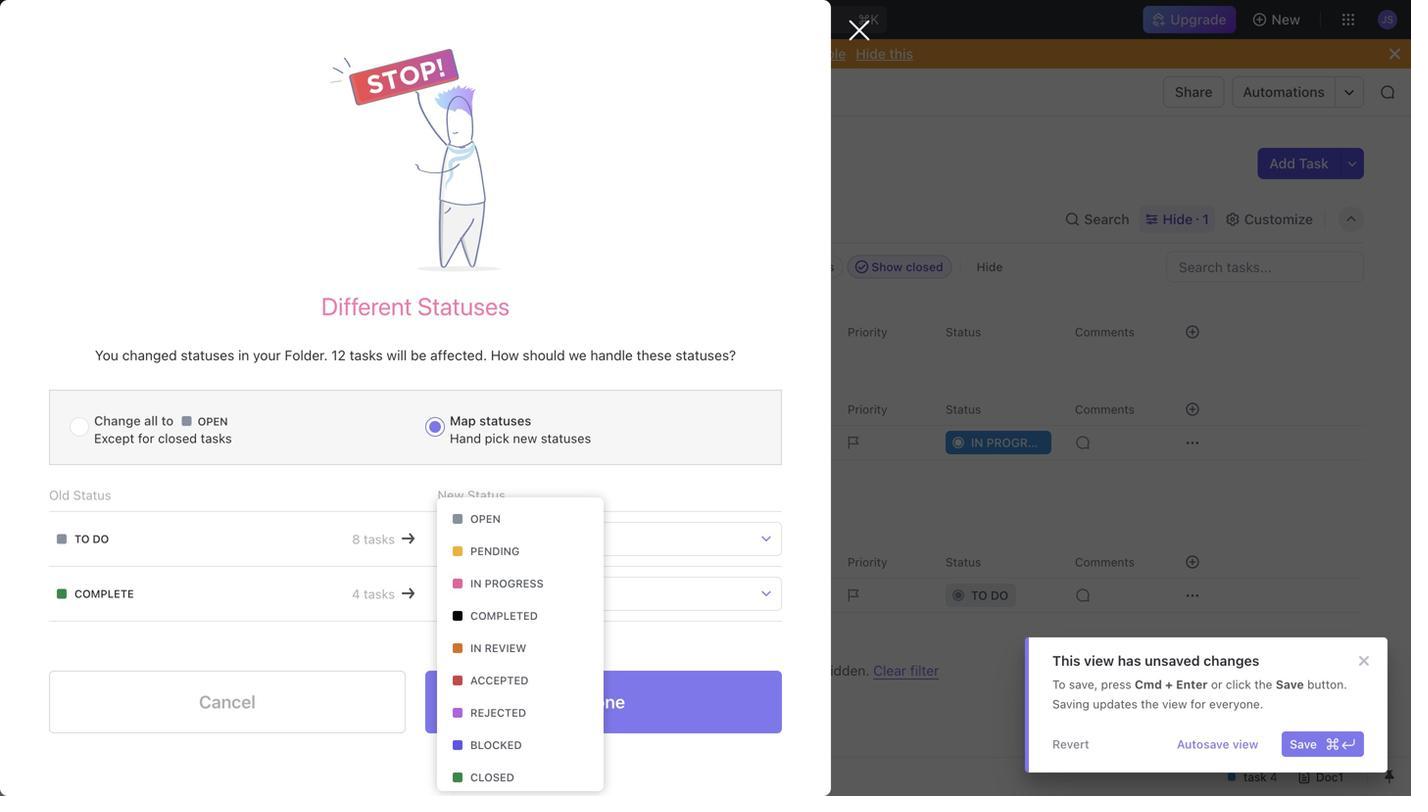 Task type: locate. For each thing, give the bounding box(es) containing it.
your
[[253, 347, 281, 364]]

0 vertical spatial view
[[1084, 653, 1114, 669]]

statuses right "new"
[[541, 431, 591, 446]]

1 for hide 1
[[1203, 211, 1209, 227]]

0 vertical spatial hide
[[856, 46, 886, 62]]

0 vertical spatial open
[[198, 416, 228, 428]]

2 vertical spatial view
[[1233, 738, 1259, 752]]

pending
[[470, 545, 520, 558]]

team space link
[[262, 80, 368, 104], [47, 404, 237, 435]]

change all to
[[94, 414, 177, 428]]

open
[[198, 416, 228, 428], [470, 513, 501, 526]]

space inside tree
[[85, 411, 124, 427]]

status up select status
[[467, 488, 505, 503]]

open inside different statuses dialog
[[198, 416, 228, 428]]

1 vertical spatial save
[[1290, 738, 1317, 752]]

0 horizontal spatial do
[[93, 533, 109, 546]]

task up customize
[[1299, 155, 1329, 172]]

save button
[[1282, 732, 1364, 758]]

statuses
[[417, 292, 510, 321]]

this
[[1053, 653, 1081, 669]]

view down +
[[1162, 698, 1187, 711]]

1 left customize 'button'
[[1203, 211, 1209, 227]]

1 vertical spatial projects link
[[59, 437, 186, 468]]

1 horizontal spatial space
[[324, 84, 363, 100]]

map statuses hand pick new statuses
[[450, 414, 591, 446]]

automations
[[1243, 84, 1325, 100]]

4
[[352, 587, 360, 602]]

1 vertical spatial in
[[470, 578, 482, 590]]

add task up customize
[[1270, 155, 1329, 172]]

save left button.
[[1276, 678, 1304, 692]]

1 vertical spatial for
[[1191, 698, 1206, 711]]

or
[[1211, 678, 1223, 692]]

2
[[409, 294, 417, 308]]

0 vertical spatial save
[[1276, 678, 1304, 692]]

new up select
[[438, 488, 464, 503]]

hide
[[856, 46, 886, 62], [1163, 211, 1193, 227], [977, 260, 1003, 274]]

0 horizontal spatial /
[[372, 84, 376, 100]]

save
[[1276, 678, 1304, 692], [1290, 738, 1317, 752]]

changed
[[122, 347, 177, 364]]

1 horizontal spatial team space link
[[262, 80, 368, 104]]

customize button
[[1219, 206, 1319, 233]]

1 right "‎task" in the left bottom of the page
[[385, 588, 392, 604]]

2 vertical spatial 1
[[385, 588, 392, 604]]

status right old
[[73, 488, 111, 503]]

2 horizontal spatial view
[[1233, 738, 1259, 752]]

open up except for closed tasks
[[198, 416, 228, 428]]

2 vertical spatial in
[[470, 642, 482, 655]]

enter
[[1176, 678, 1208, 692]]

add task button down new status
[[418, 519, 502, 543]]

1 horizontal spatial /
[[465, 84, 469, 100]]

status for new status
[[467, 488, 505, 503]]

sidebar navigation
[[0, 69, 250, 797]]

in down pending on the bottom of the page
[[470, 578, 482, 590]]

tree
[[8, 370, 241, 668]]

in
[[238, 347, 249, 364], [470, 578, 482, 590], [470, 642, 482, 655]]

0 horizontal spatial view
[[1084, 653, 1114, 669]]

1 vertical spatial the
[[1141, 698, 1159, 711]]

‎task
[[352, 588, 382, 604]]

0 horizontal spatial the
[[1141, 698, 1159, 711]]

1 horizontal spatial for
[[1191, 698, 1206, 711]]

new for new
[[1272, 11, 1300, 27]]

completed
[[470, 610, 538, 623]]

button.
[[1307, 678, 1347, 692]]

done button
[[425, 671, 782, 734]]

1 vertical spatial team space link
[[47, 404, 237, 435]]

projects inside tree
[[59, 444, 111, 461]]

tasks
[[350, 347, 383, 364], [201, 431, 232, 446], [364, 532, 395, 547], [364, 587, 395, 602]]

in for in progress
[[470, 578, 482, 590]]

team for team space
[[47, 411, 81, 427]]

8
[[352, 532, 360, 547]]

0 horizontal spatial new
[[438, 488, 464, 503]]

1 vertical spatial projects
[[59, 444, 111, 461]]

1 right 8
[[382, 524, 388, 538]]

0 horizontal spatial to do
[[74, 533, 109, 546]]

to do up 4
[[322, 524, 360, 538]]

the right click
[[1255, 678, 1273, 692]]

press
[[1101, 678, 1132, 692]]

everyone.
[[1209, 698, 1264, 711]]

do up 4
[[342, 524, 360, 538]]

save inside this view has unsaved changes to save, press cmd + enter or click the save button. saving updates the view for everyone.
[[1276, 678, 1304, 692]]

view
[[1084, 653, 1114, 669], [1162, 698, 1187, 711], [1233, 738, 1259, 752]]

projects link inside tree
[[59, 437, 186, 468]]

12
[[331, 347, 346, 364]]

status right select
[[489, 532, 527, 547]]

0 vertical spatial projects
[[405, 84, 456, 100]]

1
[[1203, 211, 1209, 227], [382, 524, 388, 538], [385, 588, 392, 604]]

new inside button
[[1272, 11, 1300, 27]]

add task button up customize
[[1258, 148, 1341, 179]]

add task button
[[1258, 148, 1341, 179], [447, 289, 530, 313], [343, 313, 418, 336], [418, 519, 502, 543], [343, 618, 418, 642]]

be
[[411, 347, 427, 364]]

different statuses dialog
[[0, 0, 870, 797]]

calendar link
[[453, 206, 515, 233]]

view for this
[[1084, 653, 1114, 669]]

new up automations
[[1272, 11, 1300, 27]]

space
[[324, 84, 363, 100], [85, 411, 124, 427]]

1 inside ‎task 1 'link'
[[385, 588, 392, 604]]

1 horizontal spatial hide
[[977, 260, 1003, 274]]

+
[[1165, 678, 1173, 692]]

status
[[73, 488, 111, 503], [467, 488, 505, 503], [489, 532, 527, 547]]

hide for hide
[[977, 260, 1003, 274]]

0 vertical spatial team
[[286, 84, 320, 100]]

status for select status
[[489, 532, 527, 547]]

cancel button
[[49, 671, 406, 734]]

Search tasks... text field
[[1167, 252, 1363, 282]]

1 horizontal spatial new
[[1272, 11, 1300, 27]]

2 horizontal spatial to
[[322, 524, 339, 538]]

1 horizontal spatial team
[[286, 84, 320, 100]]

do down 'old status'
[[93, 533, 109, 546]]

projects
[[405, 84, 456, 100], [59, 444, 111, 461]]

/
[[372, 84, 376, 100], [465, 84, 469, 100]]

save inside button
[[1290, 738, 1317, 752]]

save down button.
[[1290, 738, 1317, 752]]

projects link down change
[[59, 437, 186, 468]]

handle
[[590, 347, 633, 364]]

closed
[[470, 772, 514, 785]]

affected.
[[430, 347, 487, 364]]

new
[[1272, 11, 1300, 27], [438, 488, 464, 503]]

space for team space /
[[324, 84, 363, 100]]

status inside dropdown button
[[489, 532, 527, 547]]

1 horizontal spatial to do
[[322, 524, 360, 538]]

0 horizontal spatial projects
[[59, 444, 111, 461]]

different
[[321, 292, 412, 321]]

done
[[582, 692, 625, 713]]

team for team space /
[[286, 84, 320, 100]]

1 / from the left
[[372, 84, 376, 100]]

2 horizontal spatial hide
[[1163, 211, 1193, 227]]

has
[[1118, 653, 1141, 669]]

for down all
[[138, 431, 154, 446]]

0 horizontal spatial hide
[[856, 46, 886, 62]]

add up customize
[[1270, 155, 1296, 172]]

0 horizontal spatial open
[[198, 416, 228, 428]]

new inside different statuses dialog
[[438, 488, 464, 503]]

1 horizontal spatial to
[[161, 414, 174, 428]]

0 vertical spatial for
[[138, 431, 154, 446]]

0 vertical spatial 1
[[1203, 211, 1209, 227]]

1 vertical spatial hide
[[1163, 211, 1193, 227]]

1 vertical spatial view
[[1162, 698, 1187, 711]]

in left review
[[470, 642, 482, 655]]

2 / from the left
[[465, 84, 469, 100]]

to right all
[[161, 414, 174, 428]]

1 vertical spatial space
[[85, 411, 124, 427]]

for
[[138, 431, 154, 446], [1191, 698, 1206, 711]]

team space /
[[286, 84, 376, 100]]

save,
[[1069, 678, 1098, 692]]

to do
[[322, 524, 360, 538], [74, 533, 109, 546]]

to do down 'old status'
[[74, 533, 109, 546]]

hide inside hide button
[[977, 260, 1003, 274]]

revert
[[1053, 738, 1089, 752]]

0 vertical spatial new
[[1272, 11, 1300, 27]]

0 horizontal spatial space
[[85, 411, 124, 427]]

statuses right changed
[[181, 347, 234, 364]]

to left 8
[[322, 524, 339, 538]]

clear filter link
[[873, 663, 939, 680]]

0 vertical spatial in
[[238, 347, 249, 364]]

tree containing team space
[[8, 370, 241, 668]]

add task button down ‎task 1
[[343, 618, 418, 642]]

0 vertical spatial space
[[324, 84, 363, 100]]

for inside different statuses dialog
[[138, 431, 154, 446]]

review
[[485, 642, 526, 655]]

0 vertical spatial the
[[1255, 678, 1273, 692]]

tasks right closed
[[201, 431, 232, 446]]

1 horizontal spatial view
[[1162, 698, 1187, 711]]

the down the cmd
[[1141, 698, 1159, 711]]

1 horizontal spatial projects link
[[380, 80, 461, 104]]

2 vertical spatial hide
[[977, 260, 1003, 274]]

to do inside different statuses dialog
[[74, 533, 109, 546]]

0 horizontal spatial for
[[138, 431, 154, 446]]

automations button
[[1233, 77, 1335, 107]]

projects link
[[380, 80, 461, 104], [59, 437, 186, 468]]

will
[[387, 347, 407, 364]]

open up select status
[[470, 513, 501, 526]]

1 horizontal spatial the
[[1255, 678, 1273, 692]]

for down enter
[[1191, 698, 1206, 711]]

1 horizontal spatial projects
[[405, 84, 456, 100]]

projects link right team space /
[[380, 80, 461, 104]]

space for team space
[[85, 411, 124, 427]]

team inside sidebar navigation
[[47, 411, 81, 427]]

view down everyone.
[[1233, 738, 1259, 752]]

view inside button
[[1233, 738, 1259, 752]]

view up the 'save,'
[[1084, 653, 1114, 669]]

team
[[286, 84, 320, 100], [47, 411, 81, 427]]

0 horizontal spatial team
[[47, 411, 81, 427]]

tree inside sidebar navigation
[[8, 370, 241, 668]]

1 horizontal spatial open
[[470, 513, 501, 526]]

1 vertical spatial new
[[438, 488, 464, 503]]

blocked
[[470, 739, 522, 752]]

0 horizontal spatial projects link
[[59, 437, 186, 468]]

in left your
[[238, 347, 249, 364]]

upgrade link
[[1143, 6, 1236, 33]]

1 vertical spatial team
[[47, 411, 81, 427]]

to down 'old status'
[[74, 533, 90, 546]]

do
[[342, 524, 360, 538], [93, 533, 109, 546]]



Task type: describe. For each thing, give the bounding box(es) containing it.
you changed statuses in your folder. 12 tasks will be affected. how should we handle these statuses ?
[[95, 347, 736, 364]]

change
[[94, 414, 141, 428]]

⌘k
[[858, 11, 879, 27]]

different statuses
[[321, 292, 510, 321]]

tasks right 4
[[364, 587, 395, 602]]

you
[[95, 347, 118, 364]]

this
[[889, 46, 913, 62]]

upgrade
[[1170, 11, 1227, 27]]

add task down ‎task 1
[[352, 622, 410, 638]]

search button
[[1059, 206, 1135, 233]]

share button
[[1163, 76, 1224, 108]]

unsaved
[[1145, 653, 1200, 669]]

0 vertical spatial team space link
[[262, 80, 368, 104]]

autosave
[[1177, 738, 1229, 752]]

in for in review
[[470, 642, 482, 655]]

new
[[513, 431, 537, 446]]

autosave view button
[[1169, 732, 1266, 758]]

task up how
[[496, 294, 522, 308]]

calendar
[[457, 211, 515, 227]]

add task up pending on the bottom of the page
[[442, 524, 494, 538]]

how
[[491, 347, 519, 364]]

clear
[[873, 663, 907, 679]]

statuses right the these
[[676, 347, 729, 364]]

add up affected.
[[470, 294, 493, 308]]

tasks right the '12' on the left of the page
[[350, 347, 383, 364]]

share
[[1175, 84, 1213, 100]]

new button
[[1244, 4, 1312, 35]]

in inside different statuses dialog
[[238, 347, 249, 364]]

for inside this view has unsaved changes to save, press cmd + enter or click the save button. saving updates the view for everyone.
[[1191, 698, 1206, 711]]

these
[[637, 347, 672, 364]]

⌘k button
[[524, 6, 887, 33]]

complete
[[322, 294, 387, 308]]

clear filter
[[873, 663, 939, 679]]

status for old status
[[73, 488, 111, 503]]

0 vertical spatial projects link
[[380, 80, 461, 104]]

‎task 1
[[352, 588, 392, 604]]

hide for hide 1
[[1163, 211, 1193, 227]]

?
[[729, 347, 736, 364]]

pick
[[485, 431, 509, 446]]

hide button
[[969, 255, 1011, 279]]

hand
[[450, 431, 481, 446]]

in review
[[470, 642, 526, 655]]

add down "‎task" in the left bottom of the page
[[352, 622, 377, 638]]

select
[[448, 532, 486, 547]]

should
[[523, 347, 565, 364]]

cancel
[[199, 692, 256, 713]]

add task button down complete at the left of the page
[[343, 313, 418, 336]]

assignees button
[[752, 255, 843, 279]]

customize
[[1244, 211, 1313, 227]]

we
[[569, 347, 587, 364]]

new status
[[438, 488, 505, 503]]

enable
[[802, 46, 846, 62]]

add task up will
[[352, 316, 410, 332]]

add down complete at the left of the page
[[352, 316, 377, 332]]

changes
[[1204, 653, 1260, 669]]

0 horizontal spatial to
[[74, 533, 90, 546]]

4 tasks
[[352, 587, 395, 602]]

revert button
[[1045, 732, 1097, 758]]

filter
[[910, 663, 939, 679]]

0 horizontal spatial team space link
[[47, 404, 237, 435]]

to
[[1053, 678, 1066, 692]]

old status
[[49, 488, 111, 503]]

all
[[144, 414, 158, 428]]

‎task 1 link
[[347, 582, 636, 610]]

accepted
[[470, 675, 529, 687]]

updates
[[1093, 698, 1138, 711]]

1 for ‎task 1
[[385, 588, 392, 604]]

except for closed tasks
[[94, 431, 232, 446]]

1 vertical spatial 1
[[382, 524, 388, 538]]

rejected
[[470, 707, 526, 720]]

enable hide this
[[802, 46, 913, 62]]

add task up how
[[470, 294, 522, 308]]

search
[[1084, 211, 1130, 227]]

8 tasks
[[352, 532, 395, 547]]

task up pending on the bottom of the page
[[468, 524, 494, 538]]

select status
[[448, 532, 527, 547]]

new for new status
[[438, 488, 464, 503]]

old
[[49, 488, 70, 503]]

1 horizontal spatial do
[[342, 524, 360, 538]]

team space
[[47, 411, 124, 427]]

add task button up how
[[447, 289, 530, 313]]

view for autosave
[[1233, 738, 1259, 752]]

statuses up pick
[[479, 414, 531, 428]]

folder.
[[285, 347, 328, 364]]

task down ‎task 1
[[381, 622, 410, 638]]

this view has unsaved changes to save, press cmd + enter or click the save button. saving updates the view for everyone.
[[1053, 653, 1347, 711]]

tasks right 8
[[364, 532, 395, 547]]

add down new status
[[442, 524, 464, 538]]

map
[[450, 414, 476, 428]]

except
[[94, 431, 134, 446]]

click
[[1226, 678, 1251, 692]]

hide 1
[[1163, 211, 1209, 227]]

saving
[[1053, 698, 1090, 711]]

closed
[[158, 431, 197, 446]]

assignees
[[776, 260, 834, 274]]

in progress
[[470, 578, 544, 590]]

task down 2
[[381, 316, 410, 332]]

select status button
[[438, 522, 782, 557]]

do inside different statuses dialog
[[93, 533, 109, 546]]

progress
[[485, 578, 544, 590]]

1 vertical spatial open
[[470, 513, 501, 526]]



Task type: vqa. For each thing, say whether or not it's contained in the screenshot.
3rd row from the top
no



